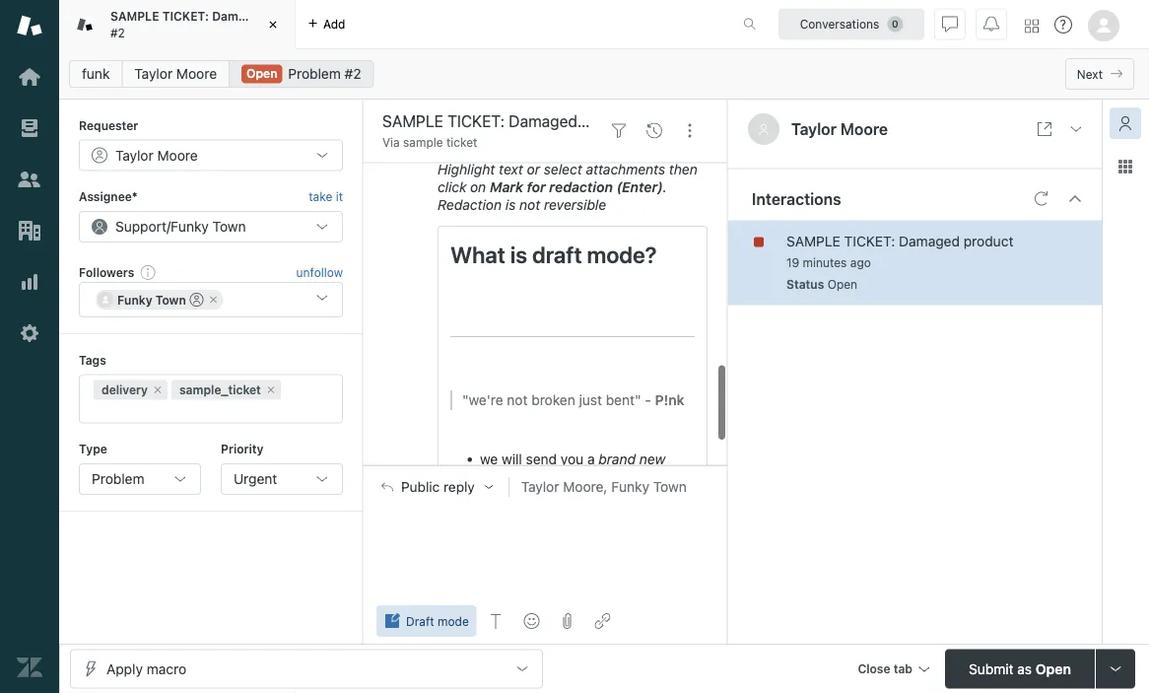 Task type: locate. For each thing, give the bounding box(es) containing it.
0 vertical spatial is
[[506, 197, 516, 214]]

zendesk products image
[[1026, 19, 1039, 33]]

2 vertical spatial town
[[654, 479, 687, 495]]

product for sample ticket: damaged product #2
[[270, 9, 316, 23]]

open right as
[[1036, 661, 1072, 677]]

p!nk
[[655, 393, 685, 409]]

damaged for sample ticket: damaged product #2
[[212, 9, 267, 23]]

taylor moore inside "secondary" "element"
[[135, 66, 217, 82]]

taylor moore
[[135, 66, 217, 82], [792, 120, 889, 139], [115, 147, 198, 163]]

next
[[1078, 67, 1104, 81]]

get started image
[[17, 64, 42, 90]]

submit as open
[[969, 661, 1072, 677]]

zendesk image
[[17, 655, 42, 680]]

product
[[270, 9, 316, 23], [964, 233, 1014, 249]]

town left user is an agent image
[[156, 293, 186, 307]]

0 horizontal spatial problem
[[92, 471, 145, 487]]

open down 19 minutes ago 'text box'
[[828, 278, 858, 291]]

open image
[[1069, 121, 1085, 137]]

requester element
[[79, 139, 343, 171]]

1 horizontal spatial ticket:
[[845, 233, 896, 249]]

0 vertical spatial town
[[213, 218, 246, 235]]

1 horizontal spatial #2
[[345, 66, 362, 82]]

moore inside "secondary" "element"
[[176, 66, 217, 82]]

problem inside "secondary" "element"
[[288, 66, 341, 82]]

user image
[[760, 124, 768, 135]]

2 vertical spatial funky
[[612, 479, 650, 495]]

or
[[527, 162, 540, 178]]

sample up minutes
[[787, 233, 841, 249]]

0 vertical spatial taylor moore
[[135, 66, 217, 82]]

#2 inside "secondary" "element"
[[345, 66, 362, 82]]

-
[[645, 393, 652, 409]]

urgent button
[[221, 464, 343, 495]]

take it
[[309, 190, 343, 204]]

open inside "secondary" "element"
[[247, 67, 278, 80]]

sample ticket: damaged product 19 minutes ago status open
[[787, 233, 1014, 291]]

0 vertical spatial funky
[[171, 218, 209, 235]]

0 horizontal spatial funky
[[117, 293, 152, 307]]

tab
[[894, 662, 913, 676]]

open
[[247, 67, 278, 80], [828, 278, 858, 291], [1036, 661, 1072, 677]]

1 vertical spatial sample
[[787, 233, 841, 249]]

taylor moore down sample ticket: damaged product #2
[[135, 66, 217, 82]]

is down mark
[[506, 197, 516, 214]]

close tab button
[[849, 649, 938, 692]]

damaged inside sample ticket: damaged product #2
[[212, 9, 267, 23]]

1 horizontal spatial town
[[213, 218, 246, 235]]

highlight
[[438, 162, 495, 178]]

it
[[336, 190, 343, 204]]

mark
[[490, 180, 524, 196]]

0 horizontal spatial #2
[[110, 26, 125, 39]]

customers image
[[17, 167, 42, 192]]

0 vertical spatial sample
[[110, 9, 159, 23]]

town right /
[[213, 218, 246, 235]]

sample up funk "link"
[[110, 9, 159, 23]]

ticket: inside sample ticket: damaged product 19 minutes ago status open
[[845, 233, 896, 249]]

remove image right sample_ticket on the left
[[265, 384, 277, 396]]

damaged for sample ticket: damaged product 19 minutes ago status open
[[899, 233, 961, 249]]

reporting image
[[17, 269, 42, 295]]

taylor moore link
[[122, 60, 230, 88]]

0 vertical spatial ticket:
[[162, 9, 209, 23]]

1 horizontal spatial open
[[828, 278, 858, 291]]

ticket: up ago
[[845, 233, 896, 249]]

funky inside assignee* element
[[171, 218, 209, 235]]

just
[[579, 393, 603, 409]]

problem down add dropdown button
[[288, 66, 341, 82]]

ticket:
[[162, 9, 209, 23], [845, 233, 896, 249]]

0 horizontal spatial town
[[156, 293, 186, 307]]

remove image right user is an agent image
[[208, 294, 220, 306]]

1 vertical spatial remove image
[[265, 384, 277, 396]]

what is draft mode?
[[451, 242, 657, 269]]

problem down type
[[92, 471, 145, 487]]

0 vertical spatial #2
[[110, 26, 125, 39]]

problem inside popup button
[[92, 471, 145, 487]]

new
[[640, 452, 666, 468]]

bent"
[[606, 393, 642, 409]]

add button
[[296, 0, 357, 48]]

tab
[[59, 0, 316, 49]]

1 vertical spatial damaged
[[899, 233, 961, 249]]

1 horizontal spatial damaged
[[899, 233, 961, 249]]

reversible
[[544, 197, 607, 214]]

apply
[[107, 661, 143, 677]]

1 vertical spatial ticket:
[[845, 233, 896, 249]]

tab containing sample ticket: damaged product
[[59, 0, 316, 49]]

0 vertical spatial damaged
[[212, 9, 267, 23]]

taylor moore down 'requester' on the top left of page
[[115, 147, 198, 163]]

funky for support
[[171, 218, 209, 235]]

0 vertical spatial moore
[[176, 66, 217, 82]]

get help image
[[1055, 16, 1073, 34]]

macro
[[147, 661, 186, 677]]

unfollow button
[[296, 263, 343, 281]]

funky right support
[[171, 218, 209, 235]]

taylor moore right user image
[[792, 120, 889, 139]]

0 vertical spatial not
[[520, 197, 541, 214]]

0 vertical spatial problem
[[288, 66, 341, 82]]

funky right funkytownclown1@gmail.com image
[[117, 293, 152, 307]]

not right "we're
[[507, 393, 528, 409]]

1 vertical spatial open
[[828, 278, 858, 291]]

displays possible ticket submission types image
[[1108, 661, 1124, 677]]

product inside sample ticket: damaged product #2
[[270, 9, 316, 23]]

send
[[526, 452, 557, 468]]

is left draft
[[511, 242, 528, 269]]

town inside button
[[654, 479, 687, 495]]

funky down 'brand'
[[612, 479, 650, 495]]

0 vertical spatial product
[[270, 9, 316, 23]]

moore
[[176, 66, 217, 82], [841, 120, 889, 139], [157, 147, 198, 163]]

1 horizontal spatial funky
[[171, 218, 209, 235]]

funk link
[[69, 60, 123, 88]]

funky
[[171, 218, 209, 235], [117, 293, 152, 307], [612, 479, 650, 495]]

open down close image
[[247, 67, 278, 80]]

ticket: inside sample ticket: damaged product #2
[[162, 9, 209, 23]]

1 horizontal spatial product
[[964, 233, 1014, 249]]

2 vertical spatial open
[[1036, 661, 1072, 677]]

#2 up funk "link"
[[110, 26, 125, 39]]

taylor moore, funky town button
[[509, 478, 728, 497]]

damaged inside sample ticket: damaged product 19 minutes ago status open
[[899, 233, 961, 249]]

tabs tab list
[[59, 0, 723, 49]]

/
[[167, 218, 171, 235]]

as
[[1018, 661, 1033, 677]]

status
[[787, 278, 825, 291]]

Subject field
[[379, 109, 598, 133]]

0 horizontal spatial product
[[270, 9, 316, 23]]

is
[[506, 197, 516, 214], [511, 242, 528, 269]]

take it button
[[309, 187, 343, 207]]

what
[[451, 242, 506, 269]]

0 horizontal spatial open
[[247, 67, 278, 80]]

damaged
[[212, 9, 267, 23], [899, 233, 961, 249]]

0 vertical spatial open
[[247, 67, 278, 80]]

1 horizontal spatial problem
[[288, 66, 341, 82]]

requester
[[79, 118, 138, 132]]

sample
[[110, 9, 159, 23], [787, 233, 841, 249]]

19 minutes ago text field
[[787, 256, 872, 270]]

moore up interactions
[[841, 120, 889, 139]]

0 horizontal spatial remove image
[[208, 294, 220, 306]]

0 vertical spatial remove image
[[208, 294, 220, 306]]

taylor down 'requester' on the top left of page
[[115, 147, 154, 163]]

type
[[79, 442, 107, 456]]

#2 down add
[[345, 66, 362, 82]]

taylor inside requester element
[[115, 147, 154, 163]]

2 horizontal spatial town
[[654, 479, 687, 495]]

product for sample ticket: damaged product 19 minutes ago status open
[[964, 233, 1014, 249]]

apps image
[[1118, 159, 1134, 175]]

2 vertical spatial moore
[[157, 147, 198, 163]]

remove image
[[208, 294, 220, 306], [265, 384, 277, 396]]

redaction
[[438, 197, 502, 214]]

2 horizontal spatial funky
[[612, 479, 650, 495]]

problem
[[288, 66, 341, 82], [92, 471, 145, 487]]

moore up support / funky town
[[157, 147, 198, 163]]

secondary element
[[59, 54, 1150, 94]]

.
[[664, 180, 668, 196]]

1 vertical spatial town
[[156, 293, 186, 307]]

1 horizontal spatial sample
[[787, 233, 841, 249]]

taylor inside "secondary" "element"
[[135, 66, 173, 82]]

add attachment image
[[560, 613, 576, 629]]

ticket: up taylor moore link
[[162, 9, 209, 23]]

unfollow
[[296, 265, 343, 279]]

then
[[669, 162, 698, 178]]

sample for sample ticket: damaged product #2
[[110, 9, 159, 23]]

1 vertical spatial problem
[[92, 471, 145, 487]]

sample ticket: damaged product #2
[[110, 9, 316, 39]]

sample inside sample ticket: damaged product 19 minutes ago status open
[[787, 233, 841, 249]]

we will send you a brand new one
[[480, 452, 666, 488]]

user is an agent image
[[190, 293, 204, 307]]

0 horizontal spatial sample
[[110, 9, 159, 23]]

notifications image
[[984, 16, 1000, 32]]

not
[[520, 197, 541, 214], [507, 393, 528, 409]]

2 vertical spatial taylor moore
[[115, 147, 198, 163]]

not down for on the top left of page
[[520, 197, 541, 214]]

moore inside requester element
[[157, 147, 198, 163]]

"we're not broken just bent" - p!nk
[[463, 393, 685, 409]]

taylor
[[135, 66, 173, 82], [792, 120, 837, 139], [115, 147, 154, 163], [521, 479, 560, 495]]

main element
[[0, 0, 59, 693]]

0 horizontal spatial ticket:
[[162, 9, 209, 23]]

1 vertical spatial product
[[964, 233, 1014, 249]]

1 vertical spatial #2
[[345, 66, 362, 82]]

sample inside sample ticket: damaged product #2
[[110, 9, 159, 23]]

town down new
[[654, 479, 687, 495]]

funky for taylor
[[612, 479, 650, 495]]

taylor right funk on the top left of the page
[[135, 66, 173, 82]]

#2
[[110, 26, 125, 39], [345, 66, 362, 82]]

text
[[499, 162, 524, 178]]

town inside assignee* element
[[213, 218, 246, 235]]

on
[[470, 180, 486, 196]]

you
[[561, 452, 584, 468]]

1 vertical spatial funky
[[117, 293, 152, 307]]

funky inside button
[[612, 479, 650, 495]]

admin image
[[17, 321, 42, 346]]

taylor down the hide composer image
[[521, 479, 560, 495]]

broken
[[532, 393, 576, 409]]

0 horizontal spatial damaged
[[212, 9, 267, 23]]

followers element
[[79, 282, 343, 318]]

via sample ticket
[[383, 136, 478, 149]]

moore down sample ticket: damaged product #2
[[176, 66, 217, 82]]

product inside sample ticket: damaged product 19 minutes ago status open
[[964, 233, 1014, 249]]



Task type: vqa. For each thing, say whether or not it's contained in the screenshot.
the rightmost the 10
no



Task type: describe. For each thing, give the bounding box(es) containing it.
ticket: for sample ticket: damaged product #2
[[162, 9, 209, 23]]

(enter)
[[617, 180, 664, 196]]

we
[[480, 452, 498, 468]]

followers
[[79, 265, 134, 279]]

not inside . redaction is not reversible
[[520, 197, 541, 214]]

1 vertical spatial not
[[507, 393, 528, 409]]

add link (cmd k) image
[[595, 613, 611, 629]]

delivery
[[102, 383, 148, 397]]

remove image
[[152, 384, 164, 396]]

moore,
[[563, 479, 608, 495]]

draft mode
[[406, 614, 469, 628]]

#2 inside sample ticket: damaged product #2
[[110, 26, 125, 39]]

sample
[[403, 136, 443, 149]]

problem for problem #2
[[288, 66, 341, 82]]

"we're
[[463, 393, 504, 409]]

assignee*
[[79, 190, 138, 204]]

public reply button
[[364, 467, 509, 508]]

taylor moore, funky town
[[521, 479, 687, 495]]

1 vertical spatial moore
[[841, 120, 889, 139]]

views image
[[17, 115, 42, 141]]

mode?
[[587, 242, 657, 269]]

info on adding followers image
[[140, 264, 156, 280]]

ago
[[851, 256, 872, 270]]

ticket
[[447, 136, 478, 149]]

public reply
[[401, 479, 475, 495]]

conversations button
[[779, 8, 925, 40]]

taylor inside button
[[521, 479, 560, 495]]

view more details image
[[1037, 121, 1053, 137]]

click
[[438, 180, 467, 196]]

problem #2
[[288, 66, 362, 82]]

19
[[787, 256, 800, 270]]

redaction
[[550, 180, 613, 196]]

user image
[[758, 123, 770, 135]]

one
[[480, 471, 504, 488]]

is inside . redaction is not reversible
[[506, 197, 516, 214]]

interactions
[[752, 189, 842, 208]]

support / funky town
[[115, 218, 246, 235]]

will
[[502, 452, 523, 468]]

minutes
[[803, 256, 848, 270]]

problem button
[[79, 464, 201, 495]]

add
[[323, 17, 346, 31]]

next button
[[1066, 58, 1135, 90]]

draft
[[533, 242, 582, 269]]

submit
[[969, 661, 1014, 677]]

sample for sample ticket: damaged product 19 minutes ago status open
[[787, 233, 841, 249]]

problem for problem
[[92, 471, 145, 487]]

format text image
[[489, 613, 505, 629]]

hide composer image
[[537, 458, 553, 474]]

funk
[[82, 66, 110, 82]]

via
[[383, 136, 400, 149]]

filter image
[[611, 123, 627, 139]]

organizations image
[[17, 218, 42, 244]]

close
[[858, 662, 891, 676]]

1 horizontal spatial remove image
[[265, 384, 277, 396]]

close tab
[[858, 662, 913, 676]]

priority
[[221, 442, 264, 456]]

town for support / funky town
[[213, 218, 246, 235]]

tags
[[79, 353, 106, 367]]

taylor right user image
[[792, 120, 837, 139]]

ticket actions image
[[682, 123, 698, 139]]

select
[[544, 162, 583, 178]]

mark for redaction (enter)
[[490, 180, 664, 196]]

apply macro
[[107, 661, 186, 677]]

close image
[[263, 15, 283, 35]]

take
[[309, 190, 333, 204]]

insert emojis image
[[524, 613, 540, 629]]

1 vertical spatial is
[[511, 242, 528, 269]]

town inside option
[[156, 293, 186, 307]]

town for taylor moore, funky town
[[654, 479, 687, 495]]

funkytownclown1@gmail.com image
[[98, 292, 113, 308]]

open inside sample ticket: damaged product 19 minutes ago status open
[[828, 278, 858, 291]]

customer context image
[[1118, 115, 1134, 131]]

reply
[[444, 479, 475, 495]]

brand
[[599, 452, 636, 468]]

assignee* element
[[79, 211, 343, 242]]

ticket: for sample ticket: damaged product 19 minutes ago status open
[[845, 233, 896, 249]]

conversations
[[800, 17, 880, 31]]

2 horizontal spatial open
[[1036, 661, 1072, 677]]

zendesk support image
[[17, 13, 42, 38]]

mode
[[438, 614, 469, 628]]

draft
[[406, 614, 435, 628]]

sample_ticket
[[179, 383, 261, 397]]

funky town option
[[96, 290, 224, 310]]

button displays agent's chat status as invisible. image
[[943, 16, 959, 32]]

. redaction is not reversible
[[438, 180, 668, 214]]

attachments
[[586, 162, 666, 178]]

a
[[588, 452, 595, 468]]

public
[[401, 479, 440, 495]]

highlight text or select attachments then click on
[[438, 162, 698, 196]]

events image
[[647, 123, 663, 139]]

funky town
[[117, 293, 186, 307]]

urgent
[[234, 471, 277, 487]]

funky inside option
[[117, 293, 152, 307]]

for
[[527, 180, 546, 196]]

taylor moore inside requester element
[[115, 147, 198, 163]]

draft mode button
[[377, 606, 477, 637]]

support
[[115, 218, 167, 235]]

1 vertical spatial taylor moore
[[792, 120, 889, 139]]



